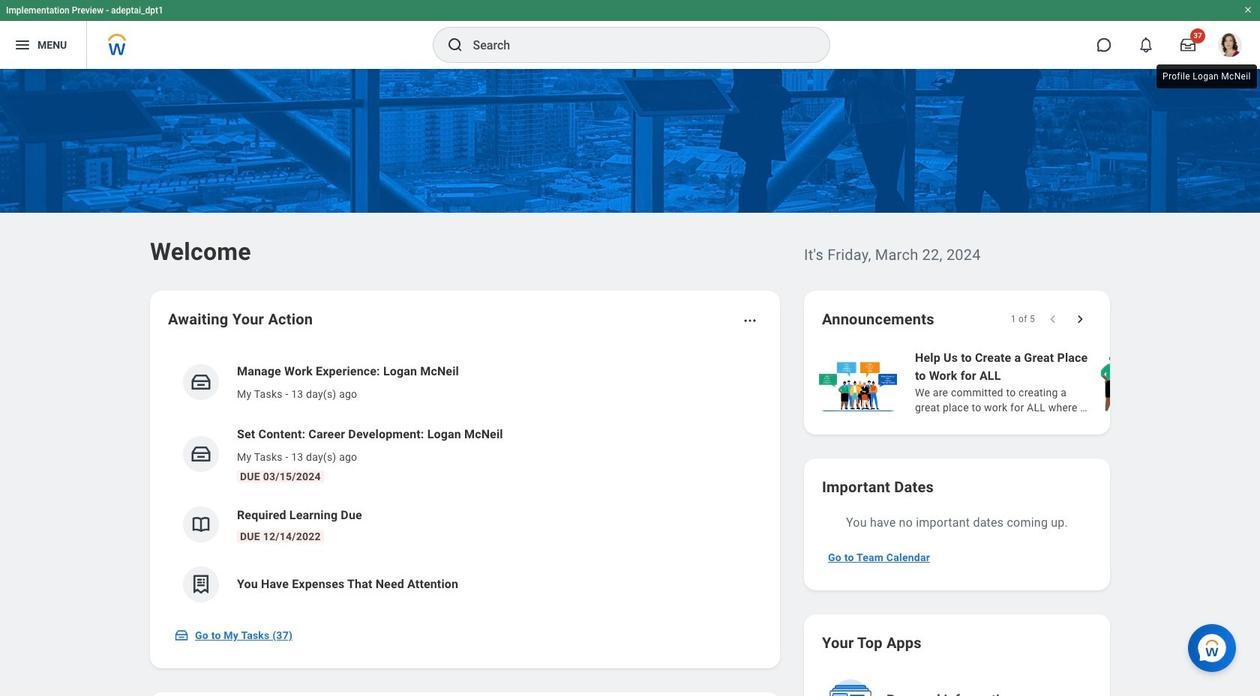 Task type: vqa. For each thing, say whether or not it's contained in the screenshot.
bottommost inbox image
yes



Task type: describe. For each thing, give the bounding box(es) containing it.
book open image
[[190, 514, 212, 536]]

0 horizontal spatial list
[[168, 351, 762, 615]]

1 horizontal spatial list
[[816, 348, 1260, 417]]

chevron left small image
[[1046, 312, 1061, 327]]

profile logan mcneil image
[[1218, 33, 1242, 60]]

close environment banner image
[[1244, 5, 1253, 14]]

notifications large image
[[1139, 38, 1154, 53]]

inbox image
[[190, 371, 212, 394]]

inbox large image
[[1181, 38, 1196, 53]]



Task type: locate. For each thing, give the bounding box(es) containing it.
dashboard expenses image
[[190, 574, 212, 596]]

0 vertical spatial inbox image
[[190, 443, 212, 466]]

main content
[[0, 69, 1260, 697]]

related actions image
[[743, 314, 758, 329]]

tooltip
[[1154, 62, 1260, 92]]

status
[[1011, 314, 1035, 326]]

list
[[816, 348, 1260, 417], [168, 351, 762, 615]]

chevron right small image
[[1073, 312, 1088, 327]]

Search Workday  search field
[[473, 29, 799, 62]]

inbox image
[[190, 443, 212, 466], [174, 629, 189, 644]]

0 horizontal spatial inbox image
[[174, 629, 189, 644]]

search image
[[446, 36, 464, 54]]

1 vertical spatial inbox image
[[174, 629, 189, 644]]

banner
[[0, 0, 1260, 69]]

1 horizontal spatial inbox image
[[190, 443, 212, 466]]

justify image
[[14, 36, 32, 54]]



